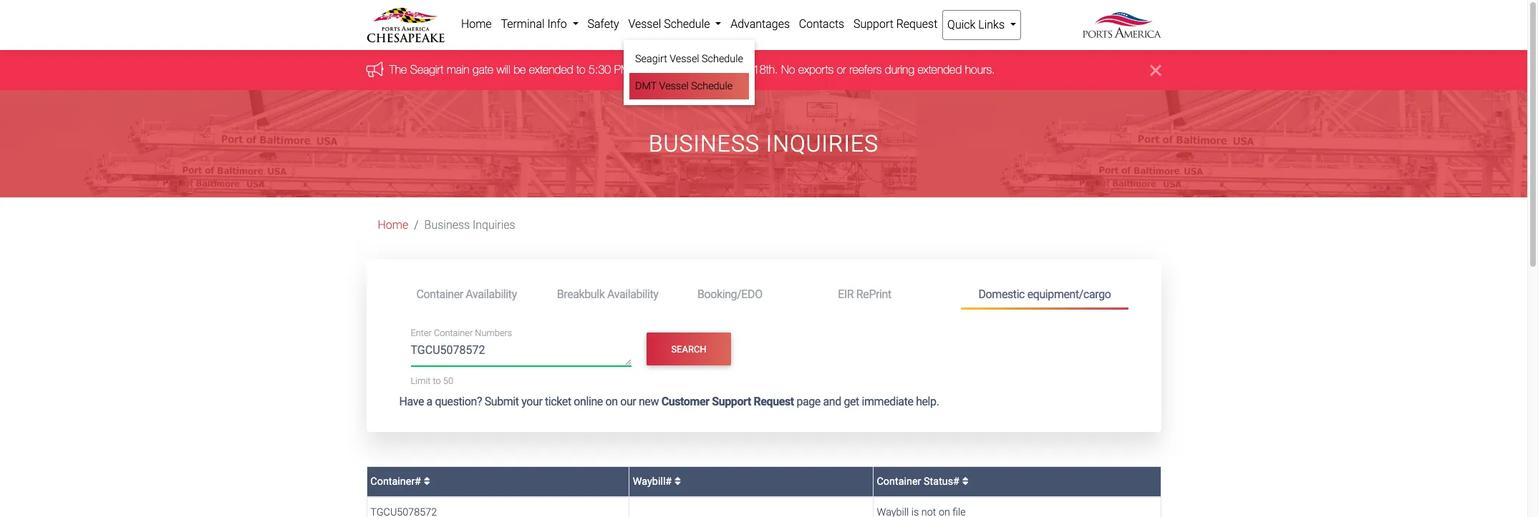 Task type: locate. For each thing, give the bounding box(es) containing it.
numbers
[[475, 328, 512, 339]]

2 vertical spatial schedule
[[692, 80, 733, 92]]

breakbulk availability
[[557, 288, 659, 301]]

domestic equipment/cargo
[[979, 288, 1111, 301]]

breakbulk
[[557, 288, 605, 301]]

1 extended from the left
[[529, 63, 574, 76]]

1 availability from the left
[[466, 288, 517, 301]]

seagirt inside "alert"
[[410, 63, 444, 76]]

equipment/cargo
[[1028, 288, 1111, 301]]

advantages link
[[726, 10, 795, 39]]

2 vertical spatial container
[[877, 476, 922, 488]]

help.
[[916, 396, 940, 409]]

limit
[[411, 376, 431, 387]]

customer
[[662, 396, 710, 409]]

get
[[844, 396, 860, 409]]

1 vertical spatial home
[[378, 219, 408, 232]]

5:30
[[589, 63, 611, 76]]

0 horizontal spatial availability
[[466, 288, 517, 301]]

new
[[639, 396, 659, 409]]

0 vertical spatial business
[[649, 131, 760, 158]]

0 horizontal spatial on
[[606, 396, 618, 409]]

vessel
[[629, 17, 661, 31], [670, 53, 700, 65], [659, 80, 689, 92]]

breakbulk availability link
[[540, 282, 681, 308]]

seagirt up the dmt
[[635, 53, 667, 65]]

on
[[634, 63, 646, 76], [606, 396, 618, 409]]

1 vertical spatial container
[[434, 328, 473, 339]]

exports
[[799, 63, 834, 76]]

home for the topmost home link
[[461, 17, 492, 31]]

0 vertical spatial support
[[854, 17, 894, 31]]

request
[[897, 17, 938, 31], [754, 396, 794, 409]]

terminal info
[[501, 17, 570, 31]]

container right the enter
[[434, 328, 473, 339]]

sort image
[[424, 477, 430, 487], [675, 477, 681, 487]]

to left 5:30
[[577, 63, 586, 76]]

0 vertical spatial home link
[[457, 10, 496, 39]]

on right pm on the left
[[634, 63, 646, 76]]

to left 50
[[433, 376, 441, 387]]

request left page
[[754, 396, 794, 409]]

extended right be
[[529, 63, 574, 76]]

1 sort image from the left
[[424, 477, 430, 487]]

quick links
[[948, 18, 1008, 32]]

request inside "link"
[[897, 17, 938, 31]]

0 horizontal spatial business inquiries
[[425, 219, 516, 232]]

to
[[577, 63, 586, 76], [433, 376, 441, 387]]

1 horizontal spatial sort image
[[675, 477, 681, 487]]

1 vertical spatial on
[[606, 396, 618, 409]]

1 vertical spatial business
[[425, 219, 470, 232]]

container availability
[[417, 288, 517, 301]]

container up the enter
[[417, 288, 463, 301]]

vessel for seagirt
[[670, 53, 700, 65]]

dmt vessel schedule
[[635, 80, 733, 92]]

extended
[[529, 63, 574, 76], [918, 63, 962, 76]]

0 vertical spatial request
[[897, 17, 938, 31]]

container status#
[[877, 476, 963, 488]]

container left status#
[[877, 476, 922, 488]]

0 horizontal spatial to
[[433, 376, 441, 387]]

container for container status#
[[877, 476, 922, 488]]

eir
[[838, 288, 854, 301]]

1 horizontal spatial request
[[897, 17, 938, 31]]

reefers
[[850, 63, 882, 76]]

on left our
[[606, 396, 618, 409]]

the
[[389, 63, 407, 76]]

main
[[447, 63, 470, 76]]

0 horizontal spatial extended
[[529, 63, 574, 76]]

dmt
[[635, 80, 657, 92]]

0 horizontal spatial sort image
[[424, 477, 430, 487]]

domestic
[[979, 288, 1025, 301]]

extended right during
[[918, 63, 962, 76]]

1 horizontal spatial inquiries
[[766, 131, 879, 158]]

availability right breakbulk
[[607, 288, 659, 301]]

sort image inside waybill# link
[[675, 477, 681, 487]]

1 horizontal spatial availability
[[607, 288, 659, 301]]

business inquiries
[[649, 131, 879, 158], [425, 219, 516, 232]]

1 vertical spatial to
[[433, 376, 441, 387]]

sort image for waybill#
[[675, 477, 681, 487]]

gate
[[473, 63, 494, 76]]

search
[[672, 344, 707, 355]]

1 vertical spatial schedule
[[702, 53, 744, 65]]

0 horizontal spatial seagirt
[[410, 63, 444, 76]]

2 availability from the left
[[607, 288, 659, 301]]

request left quick
[[897, 17, 938, 31]]

2 vertical spatial vessel
[[659, 80, 689, 92]]

0 vertical spatial container
[[417, 288, 463, 301]]

business
[[649, 131, 760, 158], [425, 219, 470, 232]]

safety
[[588, 17, 619, 31]]

seagirt
[[635, 53, 667, 65], [410, 63, 444, 76]]

1 vertical spatial vessel
[[670, 53, 700, 65]]

0 horizontal spatial request
[[754, 396, 794, 409]]

quick links link
[[943, 10, 1022, 40]]

limit to 50
[[411, 376, 453, 387]]

links
[[979, 18, 1005, 32]]

1 horizontal spatial home
[[461, 17, 492, 31]]

availability
[[466, 288, 517, 301], [607, 288, 659, 301]]

your
[[522, 396, 543, 409]]

1 vertical spatial business inquiries
[[425, 219, 516, 232]]

0 horizontal spatial support
[[712, 396, 751, 409]]

enter container numbers
[[411, 328, 512, 339]]

availability up numbers
[[466, 288, 517, 301]]

0 vertical spatial home
[[461, 17, 492, 31]]

schedule
[[664, 17, 710, 31], [702, 53, 744, 65], [692, 80, 733, 92]]

home link
[[457, 10, 496, 39], [378, 219, 408, 232]]

support request
[[854, 17, 938, 31]]

0 vertical spatial on
[[634, 63, 646, 76]]

a
[[427, 396, 433, 409]]

2 sort image from the left
[[675, 477, 681, 487]]

container availability link
[[399, 282, 540, 308]]

inquiries
[[766, 131, 879, 158], [473, 219, 516, 232]]

1 horizontal spatial support
[[854, 17, 894, 31]]

seagirt right the
[[410, 63, 444, 76]]

1 horizontal spatial extended
[[918, 63, 962, 76]]

the seagirt main gate will be extended to 5:30 pm on wednesday, october 18th.  no exports or reefers during extended hours. alert
[[0, 50, 1528, 91]]

0 vertical spatial to
[[577, 63, 586, 76]]

1 horizontal spatial on
[[634, 63, 646, 76]]

ticket
[[545, 396, 571, 409]]

0 horizontal spatial home link
[[378, 219, 408, 232]]

1 horizontal spatial business
[[649, 131, 760, 158]]

1 vertical spatial support
[[712, 396, 751, 409]]

no
[[782, 63, 795, 76]]

reprint
[[857, 288, 892, 301]]

contacts link
[[795, 10, 849, 39]]

1 horizontal spatial business inquiries
[[649, 131, 879, 158]]

booking/edo link
[[681, 282, 821, 308]]

support
[[854, 17, 894, 31], [712, 396, 751, 409]]

1 vertical spatial request
[[754, 396, 794, 409]]

support right the customer on the left bottom of the page
[[712, 396, 751, 409]]

status#
[[924, 476, 960, 488]]

support up reefers
[[854, 17, 894, 31]]

terminal
[[501, 17, 545, 31]]

search button
[[647, 333, 731, 366]]

0 horizontal spatial home
[[378, 219, 408, 232]]

0 horizontal spatial inquiries
[[473, 219, 516, 232]]

home
[[461, 17, 492, 31], [378, 219, 408, 232]]

sort image inside 'container#' link
[[424, 477, 430, 487]]

1 horizontal spatial home link
[[457, 10, 496, 39]]

container
[[417, 288, 463, 301], [434, 328, 473, 339], [877, 476, 922, 488]]

eir reprint
[[838, 288, 892, 301]]

0 vertical spatial schedule
[[664, 17, 710, 31]]

to inside "the seagirt main gate will be extended to 5:30 pm on wednesday, october 18th.  no exports or reefers during extended hours." "alert"
[[577, 63, 586, 76]]

1 horizontal spatial to
[[577, 63, 586, 76]]



Task type: describe. For each thing, give the bounding box(es) containing it.
will
[[497, 63, 511, 76]]

have a question? submit your ticket online on our new customer support request page and get immediate help.
[[399, 396, 940, 409]]

seagirt vessel schedule link
[[630, 46, 749, 73]]

submit
[[485, 396, 519, 409]]

have
[[399, 396, 424, 409]]

1 vertical spatial home link
[[378, 219, 408, 232]]

vessel schedule
[[629, 17, 713, 31]]

eir reprint link
[[821, 282, 962, 308]]

1 horizontal spatial seagirt
[[635, 53, 667, 65]]

immediate
[[862, 396, 914, 409]]

container#
[[371, 476, 424, 488]]

info
[[548, 17, 567, 31]]

container# link
[[371, 476, 430, 488]]

schedule for dmt vessel schedule
[[692, 80, 733, 92]]

support inside "link"
[[854, 17, 894, 31]]

pm
[[614, 63, 630, 76]]

the seagirt main gate will be extended to 5:30 pm on wednesday, october 18th.  no exports or reefers during extended hours.
[[389, 63, 995, 76]]

2 extended from the left
[[918, 63, 962, 76]]

50
[[443, 376, 453, 387]]

quick
[[948, 18, 976, 32]]

wednesday,
[[649, 63, 708, 76]]

Enter Container Numbers text field
[[411, 342, 632, 367]]

dmt vessel schedule link
[[630, 73, 749, 100]]

on inside "alert"
[[634, 63, 646, 76]]

and
[[823, 396, 842, 409]]

question?
[[435, 396, 482, 409]]

availability for container availability
[[466, 288, 517, 301]]

safety link
[[583, 10, 624, 39]]

customer support request link
[[662, 396, 794, 409]]

contacts
[[799, 17, 845, 31]]

0 vertical spatial business inquiries
[[649, 131, 879, 158]]

domestic equipment/cargo link
[[962, 282, 1129, 310]]

enter
[[411, 328, 432, 339]]

hours.
[[965, 63, 995, 76]]

advantages
[[731, 17, 790, 31]]

be
[[514, 63, 526, 76]]

terminal info link
[[496, 10, 583, 39]]

booking/edo
[[698, 288, 763, 301]]

support request link
[[849, 10, 943, 39]]

vessel for dmt
[[659, 80, 689, 92]]

container status# link
[[877, 476, 969, 488]]

page
[[797, 396, 821, 409]]

seagirt vessel schedule
[[635, 53, 744, 65]]

our
[[621, 396, 636, 409]]

vessel schedule link
[[624, 10, 726, 39]]

the seagirt main gate will be extended to 5:30 pm on wednesday, october 18th.  no exports or reefers during extended hours. link
[[389, 63, 995, 76]]

availability for breakbulk availability
[[607, 288, 659, 301]]

home for the bottommost home link
[[378, 219, 408, 232]]

waybill# link
[[633, 476, 681, 488]]

18th.
[[753, 63, 778, 76]]

1 vertical spatial inquiries
[[473, 219, 516, 232]]

or
[[837, 63, 847, 76]]

october
[[711, 63, 750, 76]]

0 vertical spatial inquiries
[[766, 131, 879, 158]]

bullhorn image
[[366, 61, 389, 77]]

online
[[574, 396, 603, 409]]

sort image for container#
[[424, 477, 430, 487]]

during
[[885, 63, 915, 76]]

0 vertical spatial vessel
[[629, 17, 661, 31]]

container for container availability
[[417, 288, 463, 301]]

schedule for seagirt vessel schedule
[[702, 53, 744, 65]]

close image
[[1151, 62, 1162, 79]]

0 horizontal spatial business
[[425, 219, 470, 232]]

waybill#
[[633, 476, 675, 488]]

sort image
[[963, 477, 969, 487]]



Task type: vqa. For each thing, say whether or not it's contained in the screenshot.
top Support
yes



